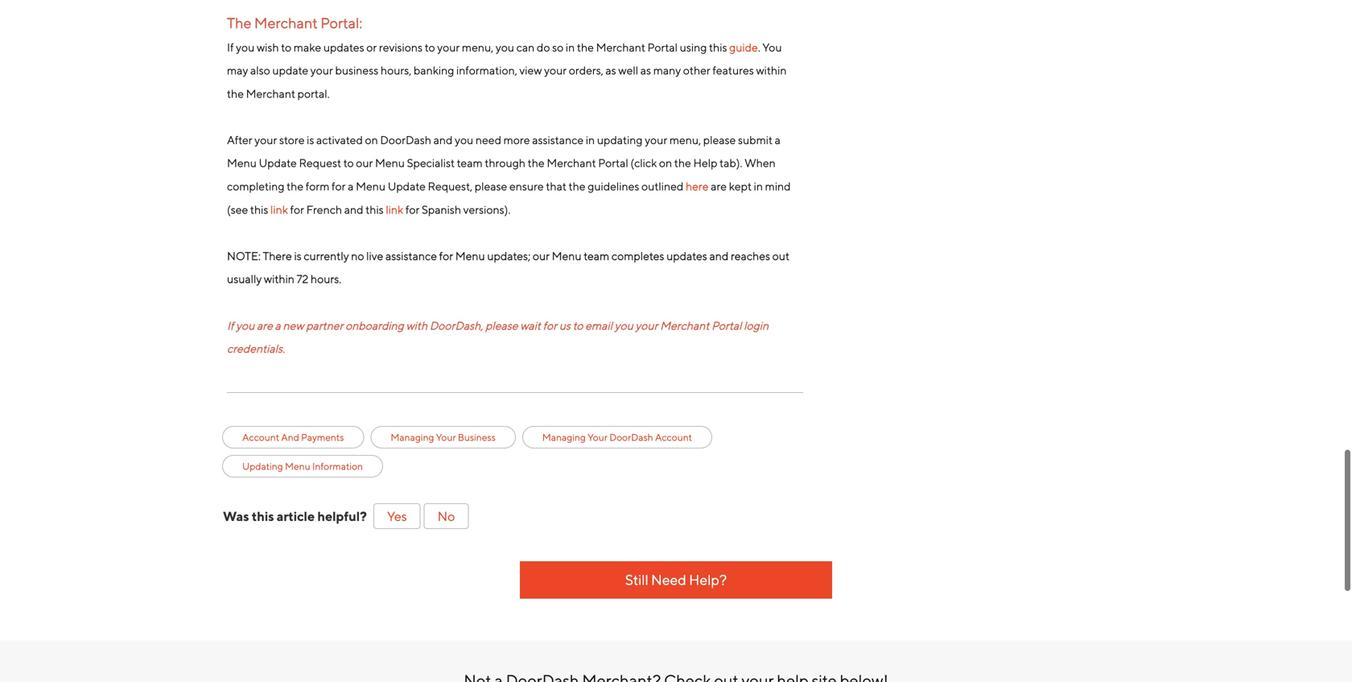 Task type: locate. For each thing, give the bounding box(es) containing it.
update down store at left
[[259, 156, 297, 170]]

if up may
[[227, 40, 234, 54]]

guidelines
[[588, 180, 640, 193]]

menu, up help
[[670, 133, 701, 147]]

our down activated
[[356, 156, 373, 170]]

link left spanish
[[386, 203, 404, 216]]

within for features
[[756, 64, 787, 77]]

update
[[273, 64, 309, 77]]

your up portal. at the left top of page
[[311, 64, 333, 77]]

link link left spanish
[[386, 203, 404, 216]]

team inside note: there is currently no live assistance for menu updates; our menu team completes updates and reaches out usually within 72 hours.
[[584, 249, 610, 262]]

1 horizontal spatial managing
[[543, 432, 586, 443]]

please up tab).
[[704, 133, 736, 147]]

using
[[680, 40, 707, 54]]

are left kept
[[711, 180, 727, 193]]

please up versions).
[[475, 180, 508, 193]]

to inside if you are a new partner onboarding with doordash, please wait for us to email you your merchant portal login credentials.
[[573, 319, 583, 332]]

menu,
[[462, 40, 494, 54], [670, 133, 701, 147]]

for left spanish
[[406, 203, 420, 216]]

1 vertical spatial within
[[264, 272, 295, 286]]

0 vertical spatial is
[[307, 133, 314, 147]]

2 link link from the left
[[386, 203, 404, 216]]

for right form
[[332, 180, 346, 193]]

0 vertical spatial team
[[457, 156, 483, 170]]

0 horizontal spatial team
[[457, 156, 483, 170]]

assistance right the live
[[386, 249, 437, 262]]

please
[[704, 133, 736, 147], [475, 180, 508, 193], [486, 319, 518, 332]]

2 if from the top
[[227, 319, 234, 332]]

0 horizontal spatial is
[[294, 249, 302, 262]]

1 vertical spatial assistance
[[386, 249, 437, 262]]

menu, up the information,
[[462, 40, 494, 54]]

1 vertical spatial team
[[584, 249, 610, 262]]

1 managing from the left
[[391, 432, 434, 443]]

if
[[227, 40, 234, 54], [227, 319, 234, 332]]

2 horizontal spatial in
[[754, 180, 763, 193]]

within inside the . you may also update your business hours, banking information, view your orders, as well as many other features within the merchant portal.
[[756, 64, 787, 77]]

1 link link from the left
[[271, 203, 288, 216]]

and inside after your store is activated on doordash and you need more assistance in updating your menu, please submit a menu update request to our menu specialist team through the merchant portal (click on the help tab). when completing the form for a menu update request, please ensure that the guidelines outlined
[[434, 133, 453, 147]]

this up the live
[[366, 203, 384, 216]]

0 horizontal spatial link
[[271, 203, 288, 216]]

is right store at left
[[307, 133, 314, 147]]

1 horizontal spatial link
[[386, 203, 404, 216]]

1 account from the left
[[242, 432, 279, 443]]

1 horizontal spatial and
[[434, 133, 453, 147]]

our right updates;
[[533, 249, 550, 262]]

spanish
[[422, 203, 461, 216]]

are kept in mind (see this
[[227, 180, 791, 216]]

as left well
[[606, 64, 617, 77]]

updates right 'completes'
[[667, 249, 708, 262]]

a
[[775, 133, 781, 147], [348, 180, 354, 193], [275, 319, 281, 332]]

with
[[406, 319, 428, 332]]

1 vertical spatial portal
[[599, 156, 629, 170]]

1 vertical spatial updates
[[667, 249, 708, 262]]

the left help
[[675, 156, 692, 170]]

2 vertical spatial and
[[710, 249, 729, 262]]

through
[[485, 156, 526, 170]]

as right well
[[641, 64, 651, 77]]

1 vertical spatial are
[[257, 319, 273, 332]]

and inside note: there is currently no live assistance for menu updates; our menu team completes updates and reaches out usually within 72 hours.
[[710, 249, 729, 262]]

update up link for french and this link for spanish versions). on the left of page
[[388, 180, 426, 193]]

your inside if you are a new partner onboarding with doordash, please wait for us to email you your merchant portal login credentials.
[[636, 319, 658, 332]]

to right us
[[573, 319, 583, 332]]

banking
[[414, 64, 454, 77]]

a left new
[[275, 319, 281, 332]]

the up orders,
[[577, 40, 594, 54]]

1 horizontal spatial team
[[584, 249, 610, 262]]

this
[[709, 40, 728, 54], [250, 203, 268, 216], [366, 203, 384, 216], [252, 508, 274, 524]]

merchant left login
[[660, 319, 710, 332]]

and left reaches
[[710, 249, 729, 262]]

0 horizontal spatial link link
[[271, 203, 288, 216]]

so
[[552, 40, 564, 54]]

1 vertical spatial a
[[348, 180, 354, 193]]

credentials.
[[227, 342, 285, 355]]

1 horizontal spatial your
[[588, 432, 608, 443]]

2 horizontal spatial and
[[710, 249, 729, 262]]

menu
[[227, 156, 257, 170], [375, 156, 405, 170], [356, 180, 386, 193], [456, 249, 485, 262], [552, 249, 582, 262], [285, 461, 311, 472]]

link for french and this link for spanish versions).
[[271, 203, 511, 216]]

1 horizontal spatial account
[[655, 432, 693, 443]]

portal.
[[298, 87, 330, 100]]

managing your business link
[[391, 430, 496, 444]]

and up specialist
[[434, 133, 453, 147]]

update
[[259, 156, 297, 170], [388, 180, 426, 193]]

you
[[236, 40, 255, 54], [496, 40, 515, 54], [455, 133, 474, 147], [236, 319, 255, 332], [615, 319, 634, 332]]

for left us
[[543, 319, 557, 332]]

within inside note: there is currently no live assistance for menu updates; our menu team completes updates and reaches out usually within 72 hours.
[[264, 272, 295, 286]]

business
[[335, 64, 379, 77]]

portal up guidelines
[[599, 156, 629, 170]]

the left form
[[287, 180, 304, 193]]

team down need
[[457, 156, 483, 170]]

still need help?
[[626, 571, 727, 588]]

are
[[711, 180, 727, 193], [257, 319, 273, 332]]

0 vertical spatial doordash
[[380, 133, 432, 147]]

within down you
[[756, 64, 787, 77]]

business
[[458, 432, 496, 443]]

here link
[[686, 180, 709, 193]]

0 vertical spatial are
[[711, 180, 727, 193]]

1 horizontal spatial are
[[711, 180, 727, 193]]

2 vertical spatial a
[[275, 319, 281, 332]]

1 vertical spatial in
[[586, 133, 595, 147]]

other
[[683, 64, 711, 77]]

link down 'completing'
[[271, 203, 288, 216]]

portal:
[[321, 14, 362, 31]]

for inside note: there is currently no live assistance for menu updates; our menu team completes updates and reaches out usually within 72 hours.
[[439, 249, 453, 262]]

yes
[[387, 508, 407, 524]]

2 account from the left
[[655, 432, 693, 443]]

0 horizontal spatial a
[[275, 319, 281, 332]]

assistance inside after your store is activated on doordash and you need more assistance in updating your menu, please submit a menu update request to our menu specialist team through the merchant portal (click on the help tab). when completing the form for a menu update request, please ensure that the guidelines outlined
[[532, 133, 584, 147]]

the down may
[[227, 87, 244, 100]]

link link down 'completing'
[[271, 203, 288, 216]]

72
[[297, 272, 309, 286]]

reaches
[[731, 249, 771, 262]]

features
[[713, 64, 754, 77]]

portal left login
[[712, 319, 742, 332]]

0 vertical spatial portal
[[648, 40, 678, 54]]

updates
[[324, 40, 364, 54], [667, 249, 708, 262]]

wish
[[257, 40, 279, 54]]

1 vertical spatial menu,
[[670, 133, 701, 147]]

your down the so
[[544, 64, 567, 77]]

1 horizontal spatial link link
[[386, 203, 404, 216]]

if up credentials.
[[227, 319, 234, 332]]

if inside if you are a new partner onboarding with doordash, please wait for us to email you your merchant portal login credentials.
[[227, 319, 234, 332]]

guide link
[[730, 40, 758, 54]]

if for if you are a new partner onboarding with doordash, please wait for us to email you your merchant portal login credentials.
[[227, 319, 234, 332]]

2 horizontal spatial a
[[775, 133, 781, 147]]

a inside if you are a new partner onboarding with doordash, please wait for us to email you your merchant portal login credentials.
[[275, 319, 281, 332]]

2 vertical spatial portal
[[712, 319, 742, 332]]

0 vertical spatial if
[[227, 40, 234, 54]]

2 your from the left
[[588, 432, 608, 443]]

0 horizontal spatial as
[[606, 64, 617, 77]]

this right (see
[[250, 203, 268, 216]]

1 your from the left
[[436, 432, 456, 443]]

your for doordash
[[588, 432, 608, 443]]

1 horizontal spatial menu,
[[670, 133, 701, 147]]

0 vertical spatial please
[[704, 133, 736, 147]]

0 horizontal spatial within
[[264, 272, 295, 286]]

is inside after your store is activated on doordash and you need more assistance in updating your menu, please submit a menu update request to our menu specialist team through the merchant portal (click on the help tab). when completing the form for a menu update request, please ensure that the guidelines outlined
[[307, 133, 314, 147]]

guide
[[730, 40, 758, 54]]

french
[[307, 203, 342, 216]]

merchant up that
[[547, 156, 596, 170]]

team left 'completes'
[[584, 249, 610, 262]]

0 horizontal spatial our
[[356, 156, 373, 170]]

for inside after your store is activated on doordash and you need more assistance in updating your menu, please submit a menu update request to our menu specialist team through the merchant portal (click on the help tab). when completing the form for a menu update request, please ensure that the guidelines outlined
[[332, 180, 346, 193]]

your
[[437, 40, 460, 54], [311, 64, 333, 77], [544, 64, 567, 77], [255, 133, 277, 147], [645, 133, 668, 147], [636, 319, 658, 332]]

you
[[763, 40, 782, 54]]

request
[[299, 156, 341, 170]]

merchant
[[254, 14, 318, 31], [596, 40, 646, 54], [246, 87, 296, 100], [547, 156, 596, 170], [660, 319, 710, 332]]

hours,
[[381, 64, 412, 77]]

you left need
[[455, 133, 474, 147]]

0 horizontal spatial managing
[[391, 432, 434, 443]]

you left wish
[[236, 40, 255, 54]]

managing
[[391, 432, 434, 443], [543, 432, 586, 443]]

0 horizontal spatial update
[[259, 156, 297, 170]]

are up credentials.
[[257, 319, 273, 332]]

1 vertical spatial doordash
[[610, 432, 654, 443]]

on right activated
[[365, 133, 378, 147]]

on right (click
[[659, 156, 673, 170]]

0 vertical spatial update
[[259, 156, 297, 170]]

managing for managing your business
[[391, 432, 434, 443]]

1 horizontal spatial portal
[[648, 40, 678, 54]]

this right was
[[252, 508, 274, 524]]

assistance right more
[[532, 133, 584, 147]]

1 horizontal spatial in
[[586, 133, 595, 147]]

team
[[457, 156, 483, 170], [584, 249, 610, 262]]

0 horizontal spatial and
[[344, 203, 364, 216]]

1 horizontal spatial as
[[641, 64, 651, 77]]

2 link from the left
[[386, 203, 404, 216]]

article
[[277, 508, 315, 524]]

2 vertical spatial in
[[754, 180, 763, 193]]

in left updating
[[586, 133, 595, 147]]

in
[[566, 40, 575, 54], [586, 133, 595, 147], [754, 180, 763, 193]]

also
[[250, 64, 270, 77]]

2 horizontal spatial portal
[[712, 319, 742, 332]]

and
[[434, 133, 453, 147], [344, 203, 364, 216], [710, 249, 729, 262]]

hours.
[[311, 272, 342, 286]]

a right submit
[[775, 133, 781, 147]]

to down activated
[[344, 156, 354, 170]]

1 vertical spatial if
[[227, 319, 234, 332]]

no
[[438, 508, 455, 524]]

in right kept
[[754, 180, 763, 193]]

this inside are kept in mind (see this
[[250, 203, 268, 216]]

outlined
[[642, 180, 684, 193]]

to up banking at the top of the page
[[425, 40, 435, 54]]

2 vertical spatial please
[[486, 319, 518, 332]]

0 vertical spatial updates
[[324, 40, 364, 54]]

menu up link for french and this link for spanish versions). on the left of page
[[356, 180, 386, 193]]

0 horizontal spatial portal
[[599, 156, 629, 170]]

this right using
[[709, 40, 728, 54]]

0 horizontal spatial doordash
[[380, 133, 432, 147]]

0 vertical spatial and
[[434, 133, 453, 147]]

0 vertical spatial on
[[365, 133, 378, 147]]

1 vertical spatial on
[[659, 156, 673, 170]]

1 vertical spatial please
[[475, 180, 508, 193]]

0 horizontal spatial account
[[242, 432, 279, 443]]

your right email at the top left of page
[[636, 319, 658, 332]]

1 vertical spatial our
[[533, 249, 550, 262]]

0 vertical spatial assistance
[[532, 133, 584, 147]]

0 horizontal spatial your
[[436, 432, 456, 443]]

account
[[242, 432, 279, 443], [655, 432, 693, 443]]

0 horizontal spatial updates
[[324, 40, 364, 54]]

0 vertical spatial within
[[756, 64, 787, 77]]

if you wish to make updates or revisions to your menu, you can do so in the merchant portal using this guide
[[227, 40, 758, 54]]

1 horizontal spatial update
[[388, 180, 426, 193]]

1 vertical spatial is
[[294, 249, 302, 262]]

there
[[263, 249, 292, 262]]

1 horizontal spatial within
[[756, 64, 787, 77]]

portal inside if you are a new partner onboarding with doordash, please wait for us to email you your merchant portal login credentials.
[[712, 319, 742, 332]]

mind
[[766, 180, 791, 193]]

login
[[744, 319, 769, 332]]

2 managing from the left
[[543, 432, 586, 443]]

for down spanish
[[439, 249, 453, 262]]

a right form
[[348, 180, 354, 193]]

0 horizontal spatial menu,
[[462, 40, 494, 54]]

1 horizontal spatial our
[[533, 249, 550, 262]]

the right that
[[569, 180, 586, 193]]

merchant down 'also'
[[246, 87, 296, 100]]

and right french
[[344, 203, 364, 216]]

menu down account and payments link
[[285, 461, 311, 472]]

0 horizontal spatial are
[[257, 319, 273, 332]]

0 vertical spatial our
[[356, 156, 373, 170]]

portal inside after your store is activated on doordash and you need more assistance in updating your menu, please submit a menu update request to our menu specialist team through the merchant portal (click on the help tab). when completing the form for a menu update request, please ensure that the guidelines outlined
[[599, 156, 629, 170]]

within down there
[[264, 272, 295, 286]]

in right the so
[[566, 40, 575, 54]]

updates down portal:
[[324, 40, 364, 54]]

to right wish
[[281, 40, 292, 54]]

portal up the many
[[648, 40, 678, 54]]

1 horizontal spatial updates
[[667, 249, 708, 262]]

to
[[281, 40, 292, 54], [425, 40, 435, 54], [344, 156, 354, 170], [573, 319, 583, 332]]

new
[[283, 319, 304, 332]]

on
[[365, 133, 378, 147], [659, 156, 673, 170]]

1 if from the top
[[227, 40, 234, 54]]

store
[[279, 133, 305, 147]]

is right there
[[294, 249, 302, 262]]

1 horizontal spatial assistance
[[532, 133, 584, 147]]

please left wait
[[486, 319, 518, 332]]

portal
[[648, 40, 678, 54], [599, 156, 629, 170], [712, 319, 742, 332]]

0 horizontal spatial assistance
[[386, 249, 437, 262]]

1 link from the left
[[271, 203, 288, 216]]

1 horizontal spatial is
[[307, 133, 314, 147]]

0 horizontal spatial in
[[566, 40, 575, 54]]



Task type: vqa. For each thing, say whether or not it's contained in the screenshot.
Support
no



Task type: describe. For each thing, give the bounding box(es) containing it.
activated
[[316, 133, 363, 147]]

1 horizontal spatial on
[[659, 156, 673, 170]]

(see
[[227, 203, 248, 216]]

(click
[[631, 156, 657, 170]]

in inside after your store is activated on doordash and you need more assistance in updating your menu, please submit a menu update request to our menu specialist team through the merchant portal (click on the help tab). when completing the form for a menu update request, please ensure that the guidelines outlined
[[586, 133, 595, 147]]

in inside are kept in mind (see this
[[754, 180, 763, 193]]

portal for your
[[712, 319, 742, 332]]

0 vertical spatial in
[[566, 40, 575, 54]]

merchant inside after your store is activated on doordash and you need more assistance in updating your menu, please submit a menu update request to our menu specialist team through the merchant portal (click on the help tab). when completing the form for a menu update request, please ensure that the guidelines outlined
[[547, 156, 596, 170]]

make
[[294, 40, 321, 54]]

you left can
[[496, 40, 515, 54]]

for left french
[[290, 203, 304, 216]]

need
[[476, 133, 502, 147]]

your for business
[[436, 432, 456, 443]]

after your store is activated on doordash and you need more assistance in updating your menu, please submit a menu update request to our menu specialist team through the merchant portal (click on the help tab). when completing the form for a menu update request, please ensure that the guidelines outlined
[[227, 133, 781, 193]]

no
[[351, 249, 364, 262]]

kept
[[729, 180, 752, 193]]

0 vertical spatial menu,
[[462, 40, 494, 54]]

menu left specialist
[[375, 156, 405, 170]]

updating menu information link
[[242, 459, 363, 473]]

information,
[[457, 64, 518, 77]]

onboarding
[[346, 319, 404, 332]]

tab).
[[720, 156, 743, 170]]

note:
[[227, 249, 261, 262]]

if for if you wish to make updates or revisions to your menu, you can do so in the merchant portal using this guide
[[227, 40, 234, 54]]

note: there is currently no live assistance for menu updates; our menu team completes updates and reaches out usually within 72 hours.
[[227, 249, 790, 286]]

within for usually
[[264, 272, 295, 286]]

usually
[[227, 272, 262, 286]]

the up ensure
[[528, 156, 545, 170]]

payments
[[301, 432, 344, 443]]

after
[[227, 133, 253, 147]]

1 vertical spatial and
[[344, 203, 364, 216]]

menu down after at the left top
[[227, 156, 257, 170]]

the
[[227, 14, 252, 31]]

versions).
[[464, 203, 511, 216]]

still
[[626, 571, 649, 588]]

live
[[366, 249, 384, 262]]

can
[[517, 40, 535, 54]]

merchant up well
[[596, 40, 646, 54]]

1 horizontal spatial a
[[348, 180, 354, 193]]

menu right updates;
[[552, 249, 582, 262]]

updating
[[597, 133, 643, 147]]

information
[[312, 461, 363, 472]]

please inside if you are a new partner onboarding with doordash, please wait for us to email you your merchant portal login credentials.
[[486, 319, 518, 332]]

the inside the . you may also update your business hours, banking information, view your orders, as well as many other features within the merchant portal.
[[227, 87, 244, 100]]

assistance inside note: there is currently no live assistance for menu updates; our menu team completes updates and reaches out usually within 72 hours.
[[386, 249, 437, 262]]

specialist
[[407, 156, 455, 170]]

no button
[[424, 503, 469, 529]]

orders,
[[569, 64, 604, 77]]

portal for the
[[648, 40, 678, 54]]

menu, inside after your store is activated on doordash and you need more assistance in updating your menu, please submit a menu update request to our menu specialist team through the merchant portal (click on the help tab). when completing the form for a menu update request, please ensure that the guidelines outlined
[[670, 133, 701, 147]]

help
[[694, 156, 718, 170]]

helpful?
[[318, 508, 367, 524]]

.
[[758, 40, 761, 54]]

out
[[773, 249, 790, 262]]

well
[[619, 64, 639, 77]]

updating menu information
[[242, 461, 363, 472]]

or
[[367, 40, 377, 54]]

you up credentials.
[[236, 319, 255, 332]]

our inside note: there is currently no live assistance for menu updates; our menu team completes updates and reaches out usually within 72 hours.
[[533, 249, 550, 262]]

ensure
[[510, 180, 544, 193]]

revisions
[[379, 40, 423, 54]]

your up banking at the top of the page
[[437, 40, 460, 54]]

currently
[[304, 249, 349, 262]]

2 as from the left
[[641, 64, 651, 77]]

when
[[745, 156, 776, 170]]

0 horizontal spatial on
[[365, 133, 378, 147]]

request,
[[428, 180, 473, 193]]

partner
[[306, 319, 343, 332]]

need
[[651, 571, 687, 588]]

menu left updates;
[[456, 249, 485, 262]]

here
[[686, 180, 709, 193]]

account and payments
[[242, 432, 344, 443]]

to inside after your store is activated on doordash and you need more assistance in updating your menu, please submit a menu update request to our menu specialist team through the merchant portal (click on the help tab). when completing the form for a menu update request, please ensure that the guidelines outlined
[[344, 156, 354, 170]]

for inside if you are a new partner onboarding with doordash, please wait for us to email you your merchant portal login credentials.
[[543, 319, 557, 332]]

our inside after your store is activated on doordash and you need more assistance in updating your menu, please submit a menu update request to our menu specialist team through the merchant portal (click on the help tab). when completing the form for a menu update request, please ensure that the guidelines outlined
[[356, 156, 373, 170]]

managing your doordash account link
[[543, 430, 693, 444]]

updates inside note: there is currently no live assistance for menu updates; our menu team completes updates and reaches out usually within 72 hours.
[[667, 249, 708, 262]]

updates;
[[487, 249, 531, 262]]

managing your business
[[391, 432, 496, 443]]

may
[[227, 64, 248, 77]]

managing for managing your doordash account
[[543, 432, 586, 443]]

you inside after your store is activated on doordash and you need more assistance in updating your menu, please submit a menu update request to our menu specialist team through the merchant portal (click on the help tab). when completing the form for a menu update request, please ensure that the guidelines outlined
[[455, 133, 474, 147]]

do
[[537, 40, 550, 54]]

more
[[504, 133, 530, 147]]

1 vertical spatial update
[[388, 180, 426, 193]]

managing your doordash account
[[543, 432, 693, 443]]

0 vertical spatial a
[[775, 133, 781, 147]]

was
[[223, 508, 249, 524]]

you right email at the top left of page
[[615, 319, 634, 332]]

updating
[[242, 461, 283, 472]]

form
[[306, 180, 330, 193]]

merchant up wish
[[254, 14, 318, 31]]

still need help? link
[[520, 561, 833, 599]]

your up (click
[[645, 133, 668, 147]]

team inside after your store is activated on doordash and you need more assistance in updating your menu, please submit a menu update request to our menu specialist team through the merchant portal (click on the help tab). when completing the form for a menu update request, please ensure that the guidelines outlined
[[457, 156, 483, 170]]

completes
[[612, 249, 665, 262]]

are inside if you are a new partner onboarding with doordash, please wait for us to email you your merchant portal login credentials.
[[257, 319, 273, 332]]

email
[[586, 319, 613, 332]]

1 as from the left
[[606, 64, 617, 77]]

wait
[[520, 319, 541, 332]]

are inside are kept in mind (see this
[[711, 180, 727, 193]]

doordash,
[[430, 319, 483, 332]]

merchant inside the . you may also update your business hours, banking information, view your orders, as well as many other features within the merchant portal.
[[246, 87, 296, 100]]

the merchant portal:
[[227, 14, 362, 31]]

yes button
[[374, 503, 421, 529]]

merchant inside if you are a new partner onboarding with doordash, please wait for us to email you your merchant portal login credentials.
[[660, 319, 710, 332]]

. you may also update your business hours, banking information, view your orders, as well as many other features within the merchant portal.
[[227, 40, 787, 100]]

was this article helpful?
[[223, 508, 367, 524]]

that
[[546, 180, 567, 193]]

if you are a new partner onboarding with doordash, please wait for us to email you your merchant portal login credentials.
[[227, 319, 769, 355]]

your left store at left
[[255, 133, 277, 147]]

account and payments link
[[242, 430, 344, 444]]

is inside note: there is currently no live assistance for menu updates; our menu team completes updates and reaches out usually within 72 hours.
[[294, 249, 302, 262]]

completing
[[227, 180, 285, 193]]

help?
[[689, 571, 727, 588]]

many
[[654, 64, 681, 77]]

1 horizontal spatial doordash
[[610, 432, 654, 443]]

doordash inside after your store is activated on doordash and you need more assistance in updating your menu, please submit a menu update request to our menu specialist team through the merchant portal (click on the help tab). when completing the form for a menu update request, please ensure that the guidelines outlined
[[380, 133, 432, 147]]



